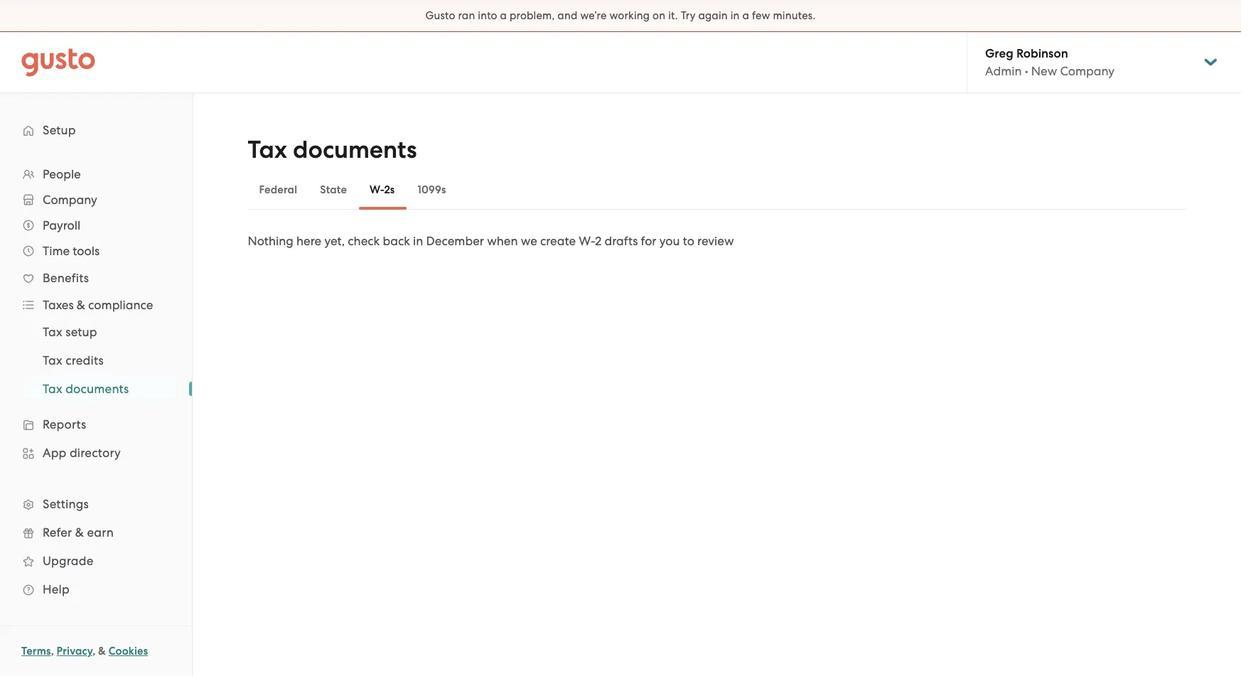 Task type: describe. For each thing, give the bounding box(es) containing it.
company button
[[14, 187, 178, 213]]

cookies
[[109, 645, 148, 658]]

•
[[1025, 64, 1028, 78]]

greg robinson admin • new company
[[985, 46, 1115, 78]]

to
[[683, 234, 694, 248]]

app
[[43, 446, 66, 460]]

app directory
[[43, 446, 121, 460]]

terms , privacy , & cookies
[[21, 645, 148, 658]]

minutes.
[[773, 9, 816, 22]]

w-2s
[[370, 183, 395, 196]]

check
[[348, 234, 380, 248]]

tax forms tab list
[[248, 170, 1186, 210]]

drafts
[[605, 234, 638, 248]]

again
[[698, 9, 728, 22]]

people button
[[14, 161, 178, 187]]

benefits
[[43, 271, 89, 285]]

december
[[426, 234, 484, 248]]

setup link
[[14, 117, 178, 143]]

review
[[697, 234, 734, 248]]

credits
[[66, 353, 104, 368]]

back
[[383, 234, 410, 248]]

we're
[[580, 9, 607, 22]]

gusto navigation element
[[0, 93, 192, 626]]

robinson
[[1017, 46, 1068, 61]]

nothing here yet, check back in december when we create w-2 drafts for you to review
[[248, 234, 734, 248]]

2 a from the left
[[742, 9, 749, 22]]

payroll button
[[14, 213, 178, 238]]

and
[[558, 9, 578, 22]]

time
[[43, 244, 70, 258]]

& for earn
[[75, 525, 84, 540]]

time tools
[[43, 244, 100, 258]]

refer
[[43, 525, 72, 540]]

state button
[[309, 173, 358, 207]]

help link
[[14, 577, 178, 602]]

directory
[[70, 446, 121, 460]]

tax setup link
[[26, 319, 178, 345]]

try
[[681, 9, 696, 22]]

when
[[487, 234, 518, 248]]

company inside dropdown button
[[43, 193, 97, 207]]

settings link
[[14, 491, 178, 517]]

privacy link
[[57, 645, 93, 658]]

few
[[752, 9, 770, 22]]

payroll
[[43, 218, 80, 232]]

taxes & compliance button
[[14, 292, 178, 318]]

new
[[1031, 64, 1057, 78]]

& for compliance
[[77, 298, 85, 312]]

on
[[653, 9, 666, 22]]

tax credits link
[[26, 348, 178, 373]]

tax for the tax setup link
[[43, 325, 62, 339]]

tools
[[73, 244, 100, 258]]

federal button
[[248, 173, 309, 207]]

admin
[[985, 64, 1022, 78]]

here
[[296, 234, 321, 248]]

setup
[[66, 325, 97, 339]]

1 horizontal spatial w-
[[579, 234, 595, 248]]

tax credits
[[43, 353, 104, 368]]

tax setup
[[43, 325, 97, 339]]

yet,
[[324, 234, 345, 248]]

refer & earn link
[[14, 520, 178, 545]]

w-2s button
[[358, 173, 406, 207]]

time tools button
[[14, 238, 178, 264]]

0 horizontal spatial in
[[413, 234, 423, 248]]

w- inside 'w-2s' button
[[370, 183, 384, 196]]

help
[[43, 582, 70, 596]]

0 vertical spatial documents
[[293, 135, 417, 164]]



Task type: locate. For each thing, give the bounding box(es) containing it.
it.
[[668, 9, 678, 22]]

1 horizontal spatial company
[[1060, 64, 1115, 78]]

&
[[77, 298, 85, 312], [75, 525, 84, 540], [98, 645, 106, 658]]

list containing tax setup
[[0, 318, 192, 403]]

for
[[641, 234, 656, 248]]

in right back on the top of the page
[[413, 234, 423, 248]]

tax documents link
[[26, 376, 178, 402]]

1 vertical spatial company
[[43, 193, 97, 207]]

settings
[[43, 497, 89, 511]]

people
[[43, 167, 81, 181]]

0 horizontal spatial documents
[[66, 382, 129, 396]]

1 horizontal spatial ,
[[93, 645, 96, 658]]

tax documents
[[248, 135, 417, 164], [43, 382, 129, 396]]

taxes & compliance
[[43, 298, 153, 312]]

gusto ran into a problem, and we're working on it. try again in a few minutes.
[[425, 9, 816, 22]]

, left 'privacy'
[[51, 645, 54, 658]]

privacy
[[57, 645, 93, 658]]

cookies button
[[109, 643, 148, 660]]

0 horizontal spatial company
[[43, 193, 97, 207]]

tax documents up state button
[[248, 135, 417, 164]]

2 list from the top
[[0, 318, 192, 403]]

& left earn
[[75, 525, 84, 540]]

1099s button
[[406, 173, 457, 207]]

problem,
[[510, 9, 555, 22]]

in right again at the right top of page
[[731, 9, 740, 22]]

a
[[500, 9, 507, 22], [742, 9, 749, 22]]

into
[[478, 9, 497, 22]]

w-
[[370, 183, 384, 196], [579, 234, 595, 248]]

0 horizontal spatial tax documents
[[43, 382, 129, 396]]

documents
[[293, 135, 417, 164], [66, 382, 129, 396]]

tax down tax credits
[[43, 382, 62, 396]]

ran
[[458, 9, 475, 22]]

documents inside gusto navigation element
[[66, 382, 129, 396]]

tax documents down credits
[[43, 382, 129, 396]]

setup
[[43, 123, 76, 137]]

company down people
[[43, 193, 97, 207]]

list containing people
[[0, 161, 192, 604]]

state
[[320, 183, 347, 196]]

tax
[[248, 135, 287, 164], [43, 325, 62, 339], [43, 353, 62, 368], [43, 382, 62, 396]]

company right new
[[1060, 64, 1115, 78]]

create
[[540, 234, 576, 248]]

0 vertical spatial in
[[731, 9, 740, 22]]

federal
[[259, 183, 297, 196]]

w- right create at the left of page
[[579, 234, 595, 248]]

in
[[731, 9, 740, 22], [413, 234, 423, 248]]

1 vertical spatial &
[[75, 525, 84, 540]]

we
[[521, 234, 537, 248]]

tax documents inside list
[[43, 382, 129, 396]]

1 vertical spatial documents
[[66, 382, 129, 396]]

tax for tax credits link
[[43, 353, 62, 368]]

refer & earn
[[43, 525, 114, 540]]

company inside greg robinson admin • new company
[[1060, 64, 1115, 78]]

,
[[51, 645, 54, 658], [93, 645, 96, 658]]

tax for the tax documents link
[[43, 382, 62, 396]]

1099s
[[418, 183, 446, 196]]

, left cookies
[[93, 645, 96, 658]]

documents up state button
[[293, 135, 417, 164]]

& inside dropdown button
[[77, 298, 85, 312]]

documents down tax credits link
[[66, 382, 129, 396]]

upgrade link
[[14, 548, 178, 574]]

compliance
[[88, 298, 153, 312]]

1 vertical spatial w-
[[579, 234, 595, 248]]

0 vertical spatial &
[[77, 298, 85, 312]]

earn
[[87, 525, 114, 540]]

tax down taxes
[[43, 325, 62, 339]]

0 vertical spatial company
[[1060, 64, 1115, 78]]

1 vertical spatial in
[[413, 234, 423, 248]]

benefits link
[[14, 265, 178, 291]]

reports link
[[14, 412, 178, 437]]

upgrade
[[43, 554, 93, 568]]

app directory link
[[14, 440, 178, 466]]

1 , from the left
[[51, 645, 54, 658]]

greg
[[985, 46, 1014, 61]]

gusto
[[425, 9, 455, 22]]

0 horizontal spatial a
[[500, 9, 507, 22]]

a right into
[[500, 9, 507, 22]]

2s
[[384, 183, 395, 196]]

terms link
[[21, 645, 51, 658]]

1 horizontal spatial documents
[[293, 135, 417, 164]]

1 vertical spatial tax documents
[[43, 382, 129, 396]]

home image
[[21, 48, 95, 76]]

0 horizontal spatial ,
[[51, 645, 54, 658]]

0 horizontal spatial w-
[[370, 183, 384, 196]]

you
[[659, 234, 680, 248]]

working
[[609, 9, 650, 22]]

a left few
[[742, 9, 749, 22]]

terms
[[21, 645, 51, 658]]

company
[[1060, 64, 1115, 78], [43, 193, 97, 207]]

taxes
[[43, 298, 74, 312]]

& right taxes
[[77, 298, 85, 312]]

2 , from the left
[[93, 645, 96, 658]]

1 list from the top
[[0, 161, 192, 604]]

& left cookies
[[98, 645, 106, 658]]

2 vertical spatial &
[[98, 645, 106, 658]]

tax up "federal" button
[[248, 135, 287, 164]]

1 a from the left
[[500, 9, 507, 22]]

1 horizontal spatial a
[[742, 9, 749, 22]]

1 horizontal spatial tax documents
[[248, 135, 417, 164]]

2
[[595, 234, 602, 248]]

nothing
[[248, 234, 293, 248]]

0 vertical spatial w-
[[370, 183, 384, 196]]

0 vertical spatial tax documents
[[248, 135, 417, 164]]

1 horizontal spatial in
[[731, 9, 740, 22]]

list
[[0, 161, 192, 604], [0, 318, 192, 403]]

w- right state button
[[370, 183, 384, 196]]

tax left credits
[[43, 353, 62, 368]]

reports
[[43, 417, 86, 431]]



Task type: vqa. For each thing, say whether or not it's contained in the screenshot.
Company in the "dropdown button"
yes



